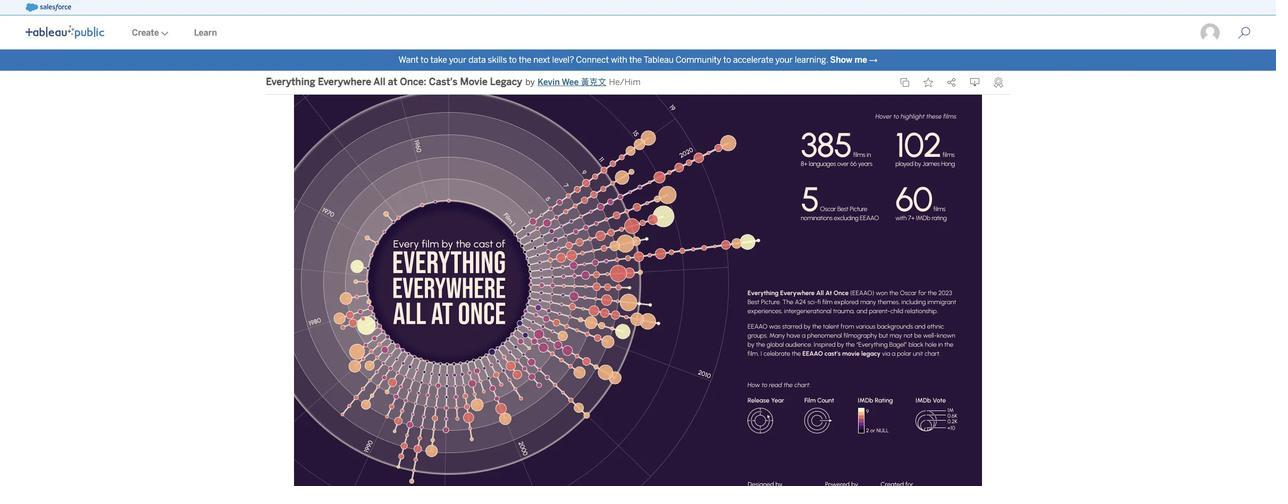 Task type: describe. For each thing, give the bounding box(es) containing it.
kevin wee 黃克文 link
[[538, 76, 607, 89]]

1 to from the left
[[421, 55, 429, 65]]

accelerate
[[733, 55, 774, 65]]

next
[[534, 55, 550, 65]]

2 your from the left
[[776, 55, 793, 65]]

everywhere
[[318, 76, 371, 88]]

favorite button image
[[924, 78, 933, 87]]

黃克文
[[581, 77, 607, 87]]

1 your from the left
[[449, 55, 467, 65]]

level?
[[552, 55, 574, 65]]

show
[[830, 55, 853, 65]]

salesforce logo image
[[26, 3, 71, 12]]

wee
[[562, 77, 579, 87]]

tableau
[[644, 55, 674, 65]]

kevin
[[538, 77, 560, 87]]

make a copy image
[[900, 78, 910, 87]]

by
[[526, 77, 535, 87]]

movie
[[460, 76, 488, 88]]

me
[[855, 55, 867, 65]]

data
[[469, 55, 486, 65]]

want
[[399, 55, 419, 65]]

he/him
[[609, 77, 641, 87]]

2 to from the left
[[509, 55, 517, 65]]



Task type: vqa. For each thing, say whether or not it's contained in the screenshot.
Settings
no



Task type: locate. For each thing, give the bounding box(es) containing it.
at
[[388, 76, 397, 88]]

1 horizontal spatial the
[[629, 55, 642, 65]]

to left accelerate
[[723, 55, 731, 65]]

learn link
[[181, 16, 230, 49]]

connect
[[576, 55, 609, 65]]

nominate for viz of the day image
[[994, 77, 1004, 88]]

1 the from the left
[[519, 55, 532, 65]]

take
[[431, 55, 447, 65]]

to
[[421, 55, 429, 65], [509, 55, 517, 65], [723, 55, 731, 65]]

to left the take
[[421, 55, 429, 65]]

the right the with
[[629, 55, 642, 65]]

once:
[[400, 76, 427, 88]]

1 horizontal spatial to
[[509, 55, 517, 65]]

to right skills
[[509, 55, 517, 65]]

0 horizontal spatial your
[[449, 55, 467, 65]]

skills
[[488, 55, 507, 65]]

2 horizontal spatial to
[[723, 55, 731, 65]]

logo image
[[26, 25, 104, 39]]

all
[[374, 76, 386, 88]]

create
[[132, 28, 159, 38]]

→
[[869, 55, 878, 65]]

your right the take
[[449, 55, 467, 65]]

learning.
[[795, 55, 828, 65]]

your left the learning. on the top of page
[[776, 55, 793, 65]]

1 horizontal spatial your
[[776, 55, 793, 65]]

want to take your data skills to the next level? connect with the tableau community to accelerate your learning. show me →
[[399, 55, 878, 65]]

the
[[519, 55, 532, 65], [629, 55, 642, 65]]

0 horizontal spatial to
[[421, 55, 429, 65]]

legacy
[[490, 76, 522, 88]]

cast's
[[429, 76, 458, 88]]

with
[[611, 55, 628, 65]]

your
[[449, 55, 467, 65], [776, 55, 793, 65]]

0 horizontal spatial the
[[519, 55, 532, 65]]

everything everywhere all at once: cast's movie legacy by kevin wee 黃克文 he/him
[[266, 76, 641, 88]]

learn
[[194, 28, 217, 38]]

everything
[[266, 76, 315, 88]]

3 to from the left
[[723, 55, 731, 65]]

terry.turtle image
[[1200, 22, 1221, 44]]

show me link
[[830, 55, 867, 65]]

the left next
[[519, 55, 532, 65]]

create button
[[119, 16, 181, 49]]

2 the from the left
[[629, 55, 642, 65]]

community
[[676, 55, 722, 65]]

go to search image
[[1225, 27, 1264, 39]]



